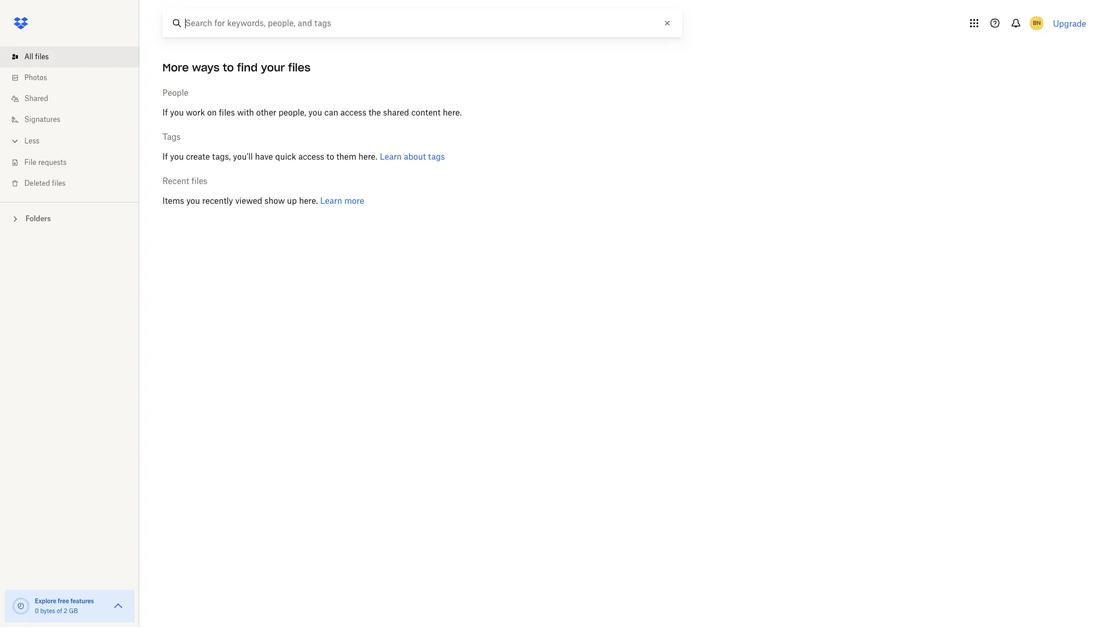 Task type: describe. For each thing, give the bounding box(es) containing it.
less
[[24, 138, 39, 145]]

file
[[24, 159, 36, 166]]

tags
[[163, 134, 181, 142]]

tags,
[[212, 153, 231, 161]]

requests
[[38, 159, 67, 166]]

files for recent files
[[192, 178, 208, 186]]

1 horizontal spatial here.
[[359, 153, 378, 161]]

more ways to find your files
[[163, 61, 311, 74]]

bytes
[[40, 608, 55, 614]]

show
[[265, 197, 285, 206]]

upgrade
[[1054, 18, 1087, 28]]

2 horizontal spatial here.
[[443, 109, 462, 117]]

1 vertical spatial learn
[[320, 197, 342, 206]]

ways
[[192, 61, 220, 74]]

files for all files
[[35, 53, 49, 60]]

items you recently viewed show up here. learn more
[[163, 197, 364, 206]]

shared
[[383, 109, 409, 117]]

up
[[287, 197, 297, 206]]

you'll
[[233, 153, 253, 161]]

shared link
[[9, 88, 139, 109]]

learn about tags link
[[378, 153, 445, 161]]

photos link
[[9, 67, 139, 88]]

you for tags,
[[170, 153, 184, 161]]

all files
[[24, 53, 49, 60]]

more
[[163, 61, 189, 74]]

2
[[64, 608, 67, 614]]

bn button
[[1028, 14, 1047, 33]]

bn
[[1033, 19, 1041, 27]]

more
[[345, 197, 364, 206]]

you left can
[[309, 109, 322, 117]]

find
[[237, 61, 258, 74]]

folders button
[[0, 210, 139, 227]]

files for deleted files
[[52, 180, 66, 187]]

about
[[404, 153, 426, 161]]

viewed
[[235, 197, 262, 206]]

files right on
[[219, 109, 235, 117]]

have
[[255, 153, 273, 161]]

other
[[256, 109, 277, 117]]

content
[[412, 109, 441, 117]]

0
[[35, 608, 39, 614]]

explore
[[35, 597, 56, 604]]

deleted files
[[24, 180, 66, 187]]

file requests link
[[9, 152, 139, 173]]

signatures
[[24, 116, 60, 123]]

you for on
[[170, 109, 184, 117]]

dropbox image
[[9, 12, 33, 35]]



Task type: locate. For each thing, give the bounding box(es) containing it.
learn
[[380, 153, 402, 161], [320, 197, 342, 206]]

files right your
[[288, 61, 311, 74]]

people,
[[279, 109, 306, 117]]

all files link
[[9, 46, 139, 67]]

them
[[337, 153, 357, 161]]

list
[[0, 39, 139, 202]]

list containing all files
[[0, 39, 139, 202]]

here. right them
[[359, 153, 378, 161]]

items
[[163, 197, 184, 206]]

0 horizontal spatial to
[[223, 61, 234, 74]]

0 vertical spatial learn
[[380, 153, 402, 161]]

here. right content at the left top
[[443, 109, 462, 117]]

1 vertical spatial to
[[327, 153, 334, 161]]

1 if from the top
[[163, 109, 168, 117]]

access right quick
[[299, 153, 324, 161]]

1 horizontal spatial to
[[327, 153, 334, 161]]

here.
[[443, 109, 462, 117], [359, 153, 378, 161], [299, 197, 318, 206]]

you right items
[[186, 197, 200, 206]]

less image
[[9, 135, 21, 147]]

0 vertical spatial if
[[163, 109, 168, 117]]

2 vertical spatial here.
[[299, 197, 318, 206]]

access
[[341, 109, 367, 117], [299, 153, 324, 161]]

if for if you create tags, you'll have quick access to them here. learn about tags
[[163, 153, 168, 161]]

0 vertical spatial access
[[341, 109, 367, 117]]

all files list item
[[0, 46, 139, 67]]

if down tags on the top left of the page
[[163, 153, 168, 161]]

signatures link
[[9, 109, 139, 130]]

deleted files link
[[9, 173, 139, 194]]

to left them
[[327, 153, 334, 161]]

to
[[223, 61, 234, 74], [327, 153, 334, 161]]

learn left about
[[380, 153, 402, 161]]

recently
[[202, 197, 233, 206]]

files
[[35, 53, 49, 60], [288, 61, 311, 74], [219, 109, 235, 117], [192, 178, 208, 186], [52, 180, 66, 187]]

create
[[186, 153, 210, 161]]

on
[[207, 109, 217, 117]]

0 horizontal spatial here.
[[299, 197, 318, 206]]

files right 'recent'
[[192, 178, 208, 186]]

if you create tags, you'll have quick access to them here. learn about tags
[[163, 153, 445, 161]]

files right deleted
[[52, 180, 66, 187]]

if for if you work on files with other people, you can access the shared content here.
[[163, 109, 168, 117]]

here. right up
[[299, 197, 318, 206]]

files inside list item
[[35, 53, 49, 60]]

can
[[325, 109, 338, 117]]

tags
[[428, 153, 445, 161]]

people
[[163, 89, 189, 98]]

to left "find"
[[223, 61, 234, 74]]

0 vertical spatial to
[[223, 61, 234, 74]]

recent
[[163, 178, 189, 186]]

file requests
[[24, 159, 67, 166]]

recent files
[[163, 178, 208, 186]]

you for viewed
[[186, 197, 200, 206]]

gb
[[69, 608, 78, 614]]

1 horizontal spatial access
[[341, 109, 367, 117]]

of
[[57, 608, 62, 614]]

Search in folder "Dropbox" text field
[[185, 17, 658, 30]]

explore free features 0 bytes of 2 gb
[[35, 597, 94, 614]]

quota usage element
[[12, 597, 30, 615]]

learn more link
[[320, 197, 364, 206]]

quick
[[275, 153, 296, 161]]

if you work on files with other people, you can access the shared content here.
[[163, 109, 462, 117]]

if
[[163, 109, 168, 117], [163, 153, 168, 161]]

upgrade link
[[1054, 18, 1087, 28]]

your
[[261, 61, 285, 74]]

features
[[70, 597, 94, 604]]

1 vertical spatial here.
[[359, 153, 378, 161]]

files right 'all'
[[35, 53, 49, 60]]

0 vertical spatial here.
[[443, 109, 462, 117]]

deleted
[[24, 180, 50, 187]]

0 horizontal spatial access
[[299, 153, 324, 161]]

you down tags on the top left of the page
[[170, 153, 184, 161]]

if down people
[[163, 109, 168, 117]]

you
[[170, 109, 184, 117], [309, 109, 322, 117], [170, 153, 184, 161], [186, 197, 200, 206]]

0 horizontal spatial learn
[[320, 197, 342, 206]]

learn left more
[[320, 197, 342, 206]]

folders
[[26, 214, 51, 223]]

1 horizontal spatial learn
[[380, 153, 402, 161]]

free
[[58, 597, 69, 604]]

all
[[24, 53, 33, 60]]

photos
[[24, 74, 47, 81]]

2 if from the top
[[163, 153, 168, 161]]

with
[[237, 109, 254, 117]]

work
[[186, 109, 205, 117]]

the
[[369, 109, 381, 117]]

access left 'the'
[[341, 109, 367, 117]]

1 vertical spatial access
[[299, 153, 324, 161]]

1 vertical spatial if
[[163, 153, 168, 161]]

you left work
[[170, 109, 184, 117]]

shared
[[24, 95, 48, 102]]



Task type: vqa. For each thing, say whether or not it's contained in the screenshot.
Upgrade at the right
yes



